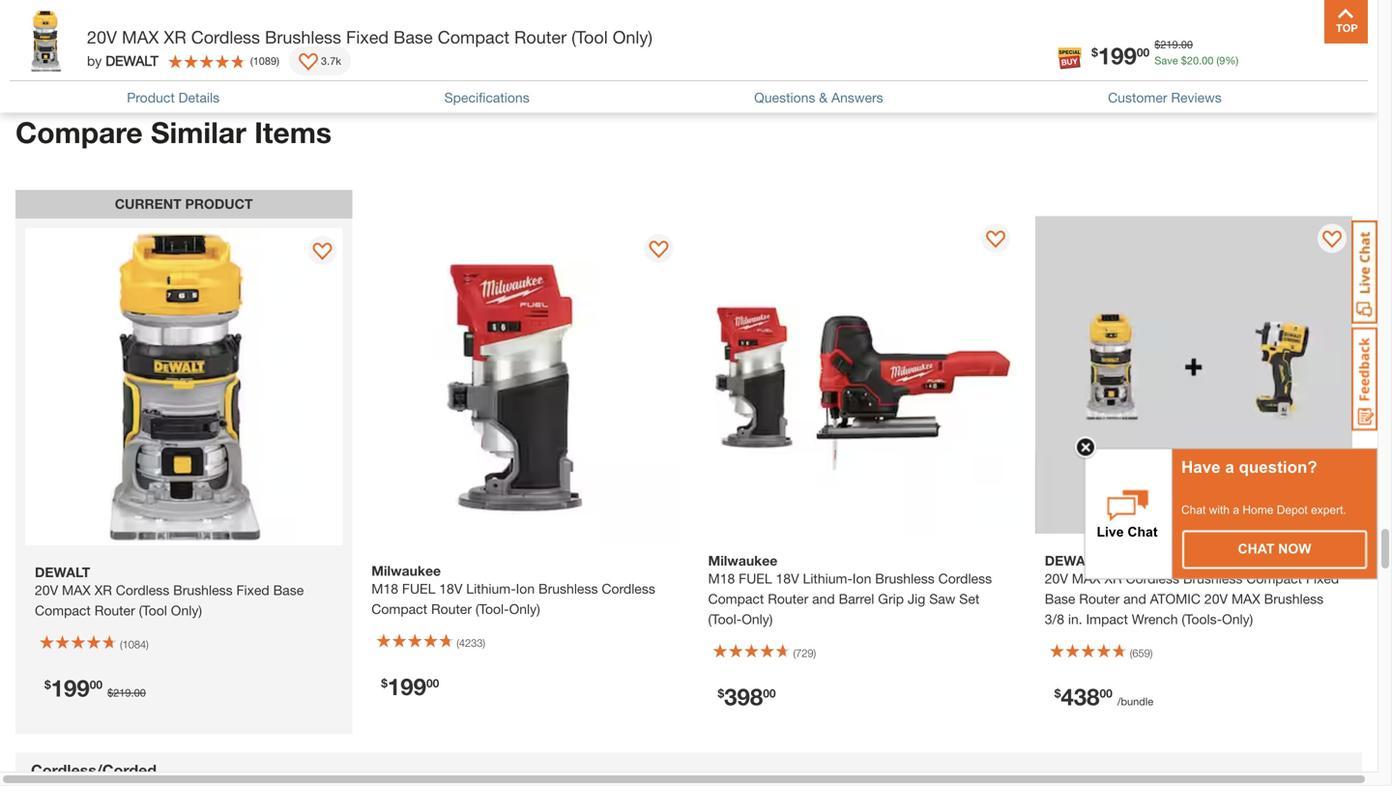 Task type: describe. For each thing, give the bounding box(es) containing it.
reviews
[[1171, 89, 1222, 105]]

product details
[[127, 89, 220, 105]]

atomic
[[1150, 591, 1201, 607]]

00 inside $ 438 00 /bundle
[[1100, 686, 1113, 700]]

xr inside dewalt 20v max xr cordless brushless compact fixed base router and atomic 20v max brushless 3/8 in. impact wrench (tools-only)
[[1105, 570, 1122, 586]]

milwaukee for 398
[[708, 553, 778, 569]]

save
[[1155, 54, 1178, 67]]

cordless inside milwaukee m18 fuel 18v lithium-ion brushless cordless compact router and barrel grip jig saw set (tool-only)
[[939, 570, 992, 586]]

chat now
[[1238, 542, 1312, 556]]

lithium- for 398
[[803, 570, 853, 586]]

) for 199
[[483, 637, 485, 649]]

18v for 398
[[776, 570, 799, 586]]

product
[[185, 196, 253, 212]]

1 horizontal spatial max
[[1072, 570, 1101, 586]]

( 4233 )
[[457, 637, 485, 649]]

compact inside milwaukee m18 fuel 18v lithium-ion brushless cordless compact router (tool-only)
[[372, 601, 427, 617]]

m18 fuel 18v lithium-ion brushless cordless compact router and barrel grip jig saw set (tool-only) image
[[699, 216, 1016, 534]]

438
[[1061, 683, 1100, 710]]

customer reviews
[[1108, 89, 1222, 105]]

cordless inside dewalt 20v max xr cordless brushless compact fixed base router and atomic 20v max brushless 3/8 in. impact wrench (tools-only)
[[1126, 570, 1180, 586]]

similar
[[151, 115, 246, 150]]

&
[[819, 89, 828, 105]]

depot
[[1277, 503, 1308, 516]]

compact inside dewalt 20v max xr cordless brushless compact fixed base router and atomic 20v max brushless 3/8 in. impact wrench (tools-only)
[[1247, 570, 1303, 586]]

398
[[724, 683, 763, 710]]

brushless inside milwaukee m18 fuel 18v lithium-ion brushless cordless compact router (tool-only)
[[539, 581, 598, 597]]

display image for 398
[[986, 231, 1005, 250]]

$ 219 . 00 save $ 20 . 00 ( 9 %)
[[1155, 38, 1239, 67]]

20v max xr cordless brushless fixed base compact router (tool only)
[[87, 27, 653, 47]]

compare similar items
[[15, 115, 332, 150]]

m18 fuel 18v lithium-ion brushless cordless compact router (tool-only) image
[[362, 226, 679, 544]]

2 horizontal spatial .
[[1199, 54, 1202, 67]]

( for /bundle
[[1130, 647, 1133, 659]]

fuel for 398
[[739, 570, 772, 586]]

659
[[1133, 647, 1150, 659]]

1 vertical spatial $ 199 00
[[381, 672, 439, 700]]

) for $
[[146, 638, 149, 651]]

question?
[[1239, 458, 1318, 476]]

0 vertical spatial $ 199 00
[[1092, 42, 1150, 69]]

(tool
[[572, 27, 608, 47]]

( inside '$ 219 . 00 save $ 20 . 00 ( 9 %)'
[[1217, 54, 1220, 67]]

3/8
[[1045, 611, 1065, 627]]

details
[[179, 89, 220, 105]]

chat with a home depot expert.
[[1182, 503, 1347, 516]]

feedback link image
[[1352, 327, 1378, 431]]

have a question?
[[1182, 458, 1318, 476]]

( 1089 )
[[250, 54, 279, 67]]

2 horizontal spatial 20v
[[1205, 591, 1228, 607]]

0 horizontal spatial 199
[[51, 674, 90, 702]]

wrench
[[1132, 611, 1178, 627]]

$ inside $ 438 00 /bundle
[[1055, 686, 1061, 700]]

dewalt 20v max xr cordless brushless compact fixed base router and atomic 20v max brushless 3/8 in. impact wrench (tools-only)
[[1045, 553, 1339, 627]]

0 horizontal spatial max
[[122, 27, 159, 47]]

(tools-
[[1182, 611, 1222, 627]]

m18 for 398
[[708, 570, 735, 586]]

00 inside $ 398 00
[[763, 686, 776, 700]]

(tool- inside milwaukee m18 fuel 18v lithium-ion brushless cordless compact router (tool-only)
[[476, 601, 509, 617]]

3.7k button
[[289, 46, 351, 75]]

fixed inside dewalt 20v max xr cordless brushless compact fixed base router and atomic 20v max brushless 3/8 in. impact wrench (tools-only)
[[1306, 570, 1339, 586]]

( 659 )
[[1130, 647, 1153, 659]]

$ inside $ 398 00
[[718, 686, 724, 700]]

219 inside '$ 219 . 00 save $ 20 . 00 ( 9 %)'
[[1161, 38, 1178, 51]]

display image for /bundle
[[1323, 231, 1342, 250]]

0 vertical spatial 20v
[[87, 27, 117, 47]]

specifications
[[444, 89, 530, 105]]

impact
[[1086, 611, 1128, 627]]

by
[[87, 53, 102, 69]]

ion for 398
[[853, 570, 872, 586]]

3.7k
[[321, 54, 341, 67]]

cordless inside milwaukee m18 fuel 18v lithium-ion brushless cordless compact router (tool-only)
[[602, 581, 655, 597]]

now
[[1279, 542, 1312, 556]]

and for /bundle
[[1124, 591, 1147, 607]]

live chat image
[[1352, 220, 1378, 324]]

compact inside milwaukee m18 fuel 18v lithium-ion brushless cordless compact router and barrel grip jig saw set (tool-only)
[[708, 591, 764, 607]]

0 horizontal spatial xr
[[164, 27, 186, 47]]

by dewalt
[[87, 53, 158, 69]]



Task type: vqa. For each thing, say whether or not it's contained in the screenshot.
and inside the Milwaukee M18 Fuel 18V Lithium-Ion Brushless Cordless Compact Router And Barrel Grip Jig Saw Set (Tool-Only)
yes



Task type: locate. For each thing, give the bounding box(es) containing it.
base right "3.7k" dropdown button
[[394, 27, 433, 47]]

9
[[1220, 54, 1226, 67]]

20v up by
[[87, 27, 117, 47]]

milwaukee m18 fuel 18v lithium-ion brushless cordless compact router (tool-only)
[[372, 563, 655, 617]]

.
[[1178, 38, 1181, 51], [1199, 54, 1202, 67], [131, 687, 134, 699]]

questions
[[754, 89, 816, 105]]

and inside milwaukee m18 fuel 18v lithium-ion brushless cordless compact router and barrel grip jig saw set (tool-only)
[[812, 591, 835, 607]]

router left (tool
[[514, 27, 567, 47]]

18v inside milwaukee m18 fuel 18v lithium-ion brushless cordless compact router and barrel grip jig saw set (tool-only)
[[776, 570, 799, 586]]

a right have
[[1225, 458, 1235, 476]]

1 horizontal spatial base
[[1045, 591, 1076, 607]]

$ 438 00 /bundle
[[1055, 683, 1154, 710]]

router inside milwaukee m18 fuel 18v lithium-ion brushless cordless compact router (tool-only)
[[431, 601, 472, 617]]

customer reviews button
[[1108, 87, 1222, 108], [1108, 87, 1222, 108]]

1 horizontal spatial 20v
[[1045, 570, 1068, 586]]

2 and from the left
[[1124, 591, 1147, 607]]

0 horizontal spatial (tool-
[[476, 601, 509, 617]]

barrel
[[839, 591, 875, 607]]

18v inside milwaukee m18 fuel 18v lithium-ion brushless cordless compact router (tool-only)
[[439, 581, 463, 597]]

dewalt inside dewalt 20v max xr cordless brushless compact fixed base router and atomic 20v max brushless 3/8 in. impact wrench (tools-only)
[[1045, 553, 1100, 569]]

items
[[254, 115, 332, 150]]

1 horizontal spatial milwaukee
[[708, 553, 778, 569]]

0 horizontal spatial $ 199 00
[[381, 672, 439, 700]]

router inside dewalt 20v max xr cordless brushless compact fixed base router and atomic 20v max brushless 3/8 in. impact wrench (tools-only)
[[1079, 591, 1120, 607]]

display image inside "3.7k" dropdown button
[[299, 53, 318, 73]]

1 vertical spatial max
[[1072, 570, 1101, 586]]

0 horizontal spatial base
[[394, 27, 433, 47]]

0 horizontal spatial fixed
[[346, 27, 389, 47]]

( 729 )
[[793, 647, 816, 659]]

display image for 199
[[649, 241, 669, 260]]

$ 199 00 $ 219 . 00
[[44, 674, 146, 702]]

219 inside the '$ 199 00 $ 219 . 00'
[[113, 687, 131, 699]]

brushless
[[265, 27, 341, 47], [875, 570, 935, 586], [1183, 570, 1243, 586], [539, 581, 598, 597], [1264, 591, 1324, 607]]

answers
[[832, 89, 883, 105]]

2 horizontal spatial 199
[[1098, 42, 1137, 69]]

xr
[[164, 27, 186, 47], [1105, 570, 1122, 586]]

1 vertical spatial .
[[1199, 54, 1202, 67]]

2 horizontal spatial max
[[1232, 591, 1261, 607]]

1084
[[122, 638, 146, 651]]

(tool- up the 398
[[708, 611, 742, 627]]

0 vertical spatial dewalt
[[106, 53, 158, 69]]

router up "4233"
[[431, 601, 472, 617]]

fuel inside milwaukee m18 fuel 18v lithium-ion brushless cordless compact router (tool-only)
[[402, 581, 436, 597]]

20v max xr cordless brushless compact fixed base router and atomic 20v max brushless 3/8 in. impact wrench (tools-only) image
[[1035, 216, 1353, 534]]

top button
[[1325, 0, 1368, 44]]

router inside milwaukee m18 fuel 18v lithium-ion brushless cordless compact router and barrel grip jig saw set (tool-only)
[[768, 591, 809, 607]]

lithium- up barrel
[[803, 570, 853, 586]]

only)
[[613, 27, 653, 47], [509, 601, 540, 617], [742, 611, 773, 627], [1222, 611, 1253, 627]]

router up 729
[[768, 591, 809, 607]]

( for 398
[[793, 647, 796, 659]]

cordless/corded
[[31, 761, 157, 779]]

router for /bundle
[[1079, 591, 1120, 607]]

%)
[[1226, 54, 1239, 67]]

1 horizontal spatial dewalt
[[1045, 553, 1100, 569]]

4233
[[459, 637, 483, 649]]

20
[[1187, 54, 1199, 67]]

20v
[[87, 27, 117, 47], [1045, 570, 1068, 586], [1205, 591, 1228, 607]]

max up by dewalt
[[122, 27, 159, 47]]

1 vertical spatial base
[[1045, 591, 1076, 607]]

1 and from the left
[[812, 591, 835, 607]]

$ 199 00
[[1092, 42, 1150, 69], [381, 672, 439, 700]]

set
[[960, 591, 980, 607]]

(tool-
[[476, 601, 509, 617], [708, 611, 742, 627]]

dewalt up in.
[[1045, 553, 1100, 569]]

a
[[1225, 458, 1235, 476], [1233, 503, 1240, 516]]

customer
[[1108, 89, 1168, 105]]

1 horizontal spatial 199
[[388, 672, 426, 700]]

( 1084 )
[[120, 638, 149, 651]]

$ 398 00
[[718, 683, 776, 710]]

milwaukee m18 fuel 18v lithium-ion brushless cordless compact router and barrel grip jig saw set (tool-only)
[[708, 553, 992, 627]]

ion inside milwaukee m18 fuel 18v lithium-ion brushless cordless compact router (tool-only)
[[516, 581, 535, 597]]

1 horizontal spatial 219
[[1161, 38, 1178, 51]]

18v for 199
[[439, 581, 463, 597]]

(tool- inside milwaukee m18 fuel 18v lithium-ion brushless cordless compact router and barrel grip jig saw set (tool-only)
[[708, 611, 742, 627]]

0 horizontal spatial m18
[[372, 581, 398, 597]]

compare
[[15, 115, 143, 150]]

20v up 3/8 on the bottom of page
[[1045, 570, 1068, 586]]

1 horizontal spatial .
[[1178, 38, 1181, 51]]

20v up (tools-
[[1205, 591, 1228, 607]]

current product
[[115, 196, 253, 212]]

1 horizontal spatial ion
[[853, 570, 872, 586]]

0 horizontal spatial ion
[[516, 581, 535, 597]]

0 horizontal spatial lithium-
[[466, 581, 516, 597]]

1 horizontal spatial $ 199 00
[[1092, 42, 1150, 69]]

compact
[[438, 27, 510, 47], [1247, 570, 1303, 586], [708, 591, 764, 607], [372, 601, 427, 617]]

1 vertical spatial dewalt
[[1045, 553, 1100, 569]]

with
[[1209, 503, 1230, 516]]

. inside the '$ 199 00 $ 219 . 00'
[[131, 687, 134, 699]]

and for 398
[[812, 591, 835, 607]]

lithium- inside milwaukee m18 fuel 18v lithium-ion brushless cordless compact router and barrel grip jig saw set (tool-only)
[[803, 570, 853, 586]]

dewalt right by
[[106, 53, 158, 69]]

only) inside dewalt 20v max xr cordless brushless compact fixed base router and atomic 20v max brushless 3/8 in. impact wrench (tools-only)
[[1222, 611, 1253, 627]]

product
[[127, 89, 175, 105]]

1 horizontal spatial lithium-
[[803, 570, 853, 586]]

) for /bundle
[[1150, 647, 1153, 659]]

)
[[277, 54, 279, 67], [483, 637, 485, 649], [146, 638, 149, 651], [814, 647, 816, 659], [1150, 647, 1153, 659]]

0 vertical spatial max
[[122, 27, 159, 47]]

1 vertical spatial fixed
[[1306, 570, 1339, 586]]

milwaukee inside milwaukee m18 fuel 18v lithium-ion brushless cordless compact router (tool-only)
[[372, 563, 441, 579]]

fuel
[[739, 570, 772, 586], [402, 581, 436, 597]]

current
[[115, 196, 181, 212]]

cordless
[[191, 27, 260, 47], [939, 570, 992, 586], [1126, 570, 1180, 586], [602, 581, 655, 597]]

jig
[[908, 591, 926, 607]]

219
[[1161, 38, 1178, 51], [113, 687, 131, 699]]

0 horizontal spatial 18v
[[439, 581, 463, 597]]

chat
[[1238, 542, 1275, 556]]

729
[[796, 647, 814, 659]]

product image image
[[15, 10, 77, 73]]

m18 inside milwaukee m18 fuel 18v lithium-ion brushless cordless compact router and barrel grip jig saw set (tool-only)
[[708, 570, 735, 586]]

xr up impact
[[1105, 570, 1122, 586]]

2 vertical spatial .
[[131, 687, 134, 699]]

lithium- inside milwaukee m18 fuel 18v lithium-ion brushless cordless compact router (tool-only)
[[466, 581, 516, 597]]

m18 for 199
[[372, 581, 398, 597]]

and up wrench
[[1124, 591, 1147, 607]]

display image
[[299, 53, 318, 73], [986, 231, 1005, 250], [1323, 231, 1342, 250], [649, 241, 669, 260], [313, 242, 332, 262]]

only) inside milwaukee m18 fuel 18v lithium-ion brushless cordless compact router and barrel grip jig saw set (tool-only)
[[742, 611, 773, 627]]

base up 3/8 on the bottom of page
[[1045, 591, 1076, 607]]

fixed
[[346, 27, 389, 47], [1306, 570, 1339, 586]]

1 horizontal spatial (tool-
[[708, 611, 742, 627]]

1 horizontal spatial fixed
[[1306, 570, 1339, 586]]

and
[[812, 591, 835, 607], [1124, 591, 1147, 607]]

0 horizontal spatial fuel
[[402, 581, 436, 597]]

1 vertical spatial 219
[[113, 687, 131, 699]]

0 horizontal spatial .
[[131, 687, 134, 699]]

expert.
[[1311, 503, 1347, 516]]

lithium- up "4233"
[[466, 581, 516, 597]]

questions & answers
[[754, 89, 883, 105]]

ion inside milwaukee m18 fuel 18v lithium-ion brushless cordless compact router and barrel grip jig saw set (tool-only)
[[853, 570, 872, 586]]

ion for 199
[[516, 581, 535, 597]]

0 vertical spatial 219
[[1161, 38, 1178, 51]]

router up impact
[[1079, 591, 1120, 607]]

router for 199
[[431, 601, 472, 617]]

fuel for 199
[[402, 581, 436, 597]]

( for 199
[[457, 637, 459, 649]]

lithium- for 199
[[466, 581, 516, 597]]

dewalt
[[106, 53, 158, 69], [1045, 553, 1100, 569]]

0 horizontal spatial and
[[812, 591, 835, 607]]

max up in.
[[1072, 570, 1101, 586]]

router for 398
[[768, 591, 809, 607]]

18v up "4233"
[[439, 581, 463, 597]]

fuel inside milwaukee m18 fuel 18v lithium-ion brushless cordless compact router and barrel grip jig saw set (tool-only)
[[739, 570, 772, 586]]

0 vertical spatial xr
[[164, 27, 186, 47]]

chat now link
[[1184, 531, 1366, 568]]

199
[[1098, 42, 1137, 69], [388, 672, 426, 700], [51, 674, 90, 702]]

1 horizontal spatial and
[[1124, 591, 1147, 607]]

219 down ( 1084 )
[[113, 687, 131, 699]]

saw
[[929, 591, 956, 607]]

( for $
[[120, 638, 122, 651]]

a right with
[[1233, 503, 1240, 516]]

chat
[[1182, 503, 1206, 516]]

questions & answers button
[[754, 87, 883, 108], [754, 87, 883, 108]]

in.
[[1068, 611, 1083, 627]]

grip
[[878, 591, 904, 607]]

2 vertical spatial 20v
[[1205, 591, 1228, 607]]

0 vertical spatial a
[[1225, 458, 1235, 476]]

0 horizontal spatial 20v
[[87, 27, 117, 47]]

brushless inside milwaukee m18 fuel 18v lithium-ion brushless cordless compact router and barrel grip jig saw set (tool-only)
[[875, 570, 935, 586]]

xr up product details
[[164, 27, 186, 47]]

router
[[514, 27, 567, 47], [768, 591, 809, 607], [1079, 591, 1120, 607], [431, 601, 472, 617]]

0 vertical spatial .
[[1178, 38, 1181, 51]]

and left barrel
[[812, 591, 835, 607]]

1089
[[253, 54, 277, 67]]

0 horizontal spatial milwaukee
[[372, 563, 441, 579]]

1 vertical spatial xr
[[1105, 570, 1122, 586]]

1 horizontal spatial 18v
[[776, 570, 799, 586]]

(tool- up "4233"
[[476, 601, 509, 617]]

max down chat
[[1232, 591, 1261, 607]]

home
[[1243, 503, 1274, 516]]

ion
[[853, 570, 872, 586], [516, 581, 535, 597]]

base
[[394, 27, 433, 47], [1045, 591, 1076, 607]]

2 vertical spatial max
[[1232, 591, 1261, 607]]

18v
[[776, 570, 799, 586], [439, 581, 463, 597]]

1 vertical spatial 20v
[[1045, 570, 1068, 586]]

219 up save
[[1161, 38, 1178, 51]]

m18 inside milwaukee m18 fuel 18v lithium-ion brushless cordless compact router (tool-only)
[[372, 581, 398, 597]]

/bundle
[[1118, 695, 1154, 708]]

lithium-
[[803, 570, 853, 586], [466, 581, 516, 597]]

and inside dewalt 20v max xr cordless brushless compact fixed base router and atomic 20v max brushless 3/8 in. impact wrench (tools-only)
[[1124, 591, 1147, 607]]

1 horizontal spatial fuel
[[739, 570, 772, 586]]

have
[[1182, 458, 1221, 476]]

milwaukee inside milwaukee m18 fuel 18v lithium-ion brushless cordless compact router and barrel grip jig saw set (tool-only)
[[708, 553, 778, 569]]

product details button
[[127, 87, 220, 108], [127, 87, 220, 108]]

1 horizontal spatial m18
[[708, 570, 735, 586]]

) for 398
[[814, 647, 816, 659]]

base inside dewalt 20v max xr cordless brushless compact fixed base router and atomic 20v max brushless 3/8 in. impact wrench (tools-only)
[[1045, 591, 1076, 607]]

0 horizontal spatial 219
[[113, 687, 131, 699]]

max
[[122, 27, 159, 47], [1072, 570, 1101, 586], [1232, 591, 1261, 607]]

1 horizontal spatial xr
[[1105, 570, 1122, 586]]

specifications button
[[444, 87, 530, 108], [444, 87, 530, 108]]

0 vertical spatial base
[[394, 27, 433, 47]]

0 horizontal spatial dewalt
[[106, 53, 158, 69]]

1 vertical spatial a
[[1233, 503, 1240, 516]]

00
[[1181, 38, 1193, 51], [1137, 45, 1150, 59], [1202, 54, 1214, 67], [426, 676, 439, 690], [90, 678, 103, 691], [763, 686, 776, 700], [1100, 686, 1113, 700], [134, 687, 146, 699]]

milwaukee for 199
[[372, 563, 441, 579]]

display image for $
[[313, 242, 332, 262]]

$
[[1155, 38, 1161, 51], [1092, 45, 1098, 59], [1181, 54, 1187, 67], [381, 676, 388, 690], [44, 678, 51, 691], [718, 686, 724, 700], [1055, 686, 1061, 700], [107, 687, 113, 699]]

only) inside milwaukee m18 fuel 18v lithium-ion brushless cordless compact router (tool-only)
[[509, 601, 540, 617]]

18v up ( 729 )
[[776, 570, 799, 586]]

0 vertical spatial fixed
[[346, 27, 389, 47]]



